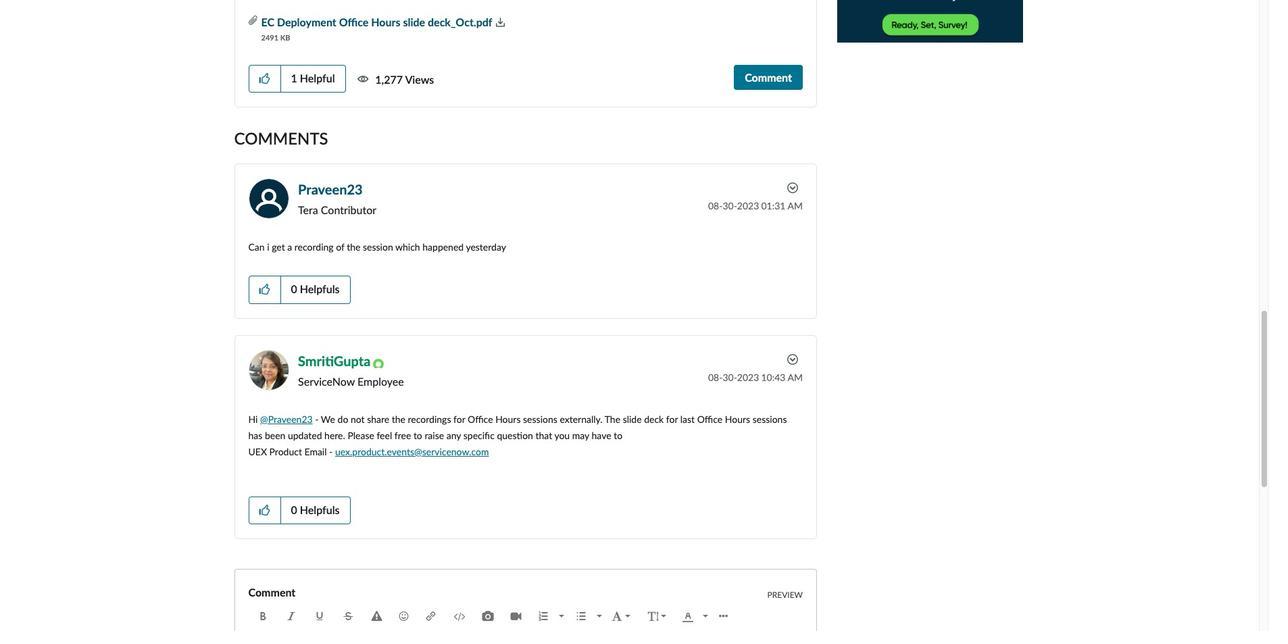 Task type: locate. For each thing, give the bounding box(es) containing it.
0 vertical spatial 30-
[[723, 200, 737, 211]]

1 horizontal spatial for
[[666, 413, 678, 425]]

1 helpfuls from the top
[[300, 283, 340, 296]]

0 horizontal spatial sessions
[[523, 413, 558, 425]]

insert/edit code sample image
[[454, 610, 465, 621]]

1 horizontal spatial -
[[329, 446, 333, 457]]

0 vertical spatial the
[[347, 242, 361, 253]]

30- left '01:31'
[[723, 200, 737, 211]]

comment
[[745, 71, 792, 84], [248, 586, 296, 599]]

2 helpfuls from the top
[[300, 503, 340, 516]]

1 vertical spatial -
[[329, 446, 333, 457]]

‎08- for tera contributor
[[708, 200, 723, 211]]

praveen23 link
[[298, 181, 363, 197]]

kb
[[280, 33, 290, 42]]

helpfuls down email
[[300, 503, 340, 516]]

1 vertical spatial 30-
[[723, 372, 737, 383]]

am right '01:31'
[[788, 200, 803, 211]]

externally.
[[560, 413, 603, 425]]

to
[[414, 430, 422, 441], [614, 430, 623, 441]]

to right have
[[614, 430, 623, 441]]

0 vertical spatial am
[[788, 200, 803, 211]]

0 vertical spatial 0
[[291, 283, 297, 296]]

0 down product
[[291, 503, 297, 516]]

1 vertical spatial helpfuls
[[300, 503, 340, 516]]

any
[[447, 430, 461, 441]]

raise
[[425, 430, 444, 441]]

smritigupta image
[[248, 350, 289, 390]]

0 horizontal spatial for
[[454, 413, 465, 425]]

session
[[363, 242, 393, 253]]

a
[[287, 242, 292, 253]]

5 group from the left
[[604, 605, 711, 629]]

1 vertical spatial the
[[392, 413, 406, 425]]

2 2023 from the top
[[737, 372, 759, 383]]

1 vertical spatial comment
[[248, 586, 296, 599]]

0
[[291, 283, 297, 296], [291, 503, 297, 516]]

0 horizontal spatial hours
[[371, 16, 401, 29]]

the up free
[[392, 413, 406, 425]]

1 horizontal spatial to
[[614, 430, 623, 441]]

group
[[250, 605, 390, 629], [390, 605, 417, 629], [417, 605, 530, 629], [530, 605, 604, 629], [604, 605, 711, 629], [711, 605, 738, 629]]

3 group from the left
[[417, 605, 530, 629]]

email
[[304, 446, 327, 457]]

specific
[[464, 430, 495, 441]]

not
[[351, 413, 365, 425]]

2 am from the top
[[788, 372, 803, 383]]

2023 left '01:31'
[[737, 200, 759, 211]]

preview link
[[768, 590, 803, 600]]

- we do not share the recordings for office hours sessions externally. the slide deck for last office hours sessions has been updated here. please feel free to raise any specific question that you may have to
[[248, 413, 787, 441]]

insert emoji image
[[398, 610, 409, 621]]

comments
[[234, 129, 328, 148]]

2 horizontal spatial office
[[697, 413, 723, 425]]

which
[[395, 242, 420, 253]]

ec
[[261, 16, 274, 29]]

1 vertical spatial slide
[[623, 413, 642, 425]]

- right email
[[329, 446, 333, 457]]

please
[[348, 430, 374, 441]]

2 0 from the top
[[291, 503, 297, 516]]

recording
[[295, 242, 334, 253]]

hours inside ec deployment office hours slide deck_oct.pdf 2491 kb
[[371, 16, 401, 29]]

0 vertical spatial ‎08-
[[708, 200, 723, 211]]

0 horizontal spatial slide
[[403, 16, 425, 29]]

0 horizontal spatial to
[[414, 430, 422, 441]]

2023 for tera contributor
[[737, 200, 759, 211]]

praveen23
[[298, 181, 363, 197]]

office right last
[[697, 413, 723, 425]]

10:43
[[761, 372, 786, 383]]

‎08- left '01:31'
[[708, 200, 723, 211]]

2023 left 10:43
[[737, 372, 759, 383]]

the
[[347, 242, 361, 253], [392, 413, 406, 425]]

am right 10:43
[[788, 372, 803, 383]]

helpfuls down recording on the left top
[[300, 283, 340, 296]]

you
[[555, 430, 570, 441]]

hours down ‎08-30-2023 10:43 am
[[725, 413, 750, 425]]

2023 for servicenow employee
[[737, 372, 759, 383]]

helpfuls
[[300, 283, 340, 296], [300, 503, 340, 516]]

2 0 helpfuls from the top
[[291, 503, 340, 516]]

to right free
[[414, 430, 422, 441]]

0 vertical spatial helpfuls
[[300, 283, 340, 296]]

2 group from the left
[[390, 605, 417, 629]]

1 vertical spatial am
[[788, 372, 803, 383]]

have
[[592, 430, 611, 441]]

0 vertical spatial 0 helpfuls
[[291, 283, 340, 296]]

0 horizontal spatial comment
[[248, 586, 296, 599]]

text color image
[[683, 610, 694, 621], [703, 615, 708, 618]]

2 30- from the top
[[723, 372, 737, 383]]

0 horizontal spatial the
[[347, 242, 361, 253]]

1 horizontal spatial comment
[[745, 71, 792, 84]]

1,277
[[375, 73, 403, 86]]

1 horizontal spatial slide
[[623, 413, 642, 425]]

preview
[[768, 590, 803, 600]]

attachment image
[[248, 16, 261, 26]]

bullet list image
[[596, 615, 602, 618]]

servicenow employee
[[298, 375, 404, 388]]

‎08- left 10:43
[[708, 372, 723, 383]]

30- left 10:43
[[723, 372, 737, 383]]

underline image
[[315, 610, 325, 621]]

1 horizontal spatial sessions
[[753, 413, 787, 425]]

0 down a
[[291, 283, 297, 296]]

6 group from the left
[[711, 605, 738, 629]]

slide inside the - we do not share the recordings for office hours sessions externally. the slide deck for last office hours sessions has been updated here. please feel free to raise any specific question that you may have to
[[623, 413, 642, 425]]

uex.product.events@servicenow.com link
[[335, 446, 489, 457]]

0 helpfuls down email
[[291, 503, 340, 516]]

of
[[336, 242, 344, 253]]

helpfuls for tera contributor
[[300, 283, 340, 296]]

1 horizontal spatial the
[[392, 413, 406, 425]]

0 horizontal spatial office
[[339, 16, 369, 29]]

helpful
[[300, 71, 335, 84]]

-
[[315, 413, 319, 425], [329, 446, 333, 457]]

1 horizontal spatial office
[[468, 413, 493, 425]]

‎08-30-2023 01:31 am
[[708, 200, 803, 211]]

1 30- from the top
[[723, 200, 737, 211]]

‎08-
[[708, 200, 723, 211], [708, 372, 723, 383]]

question
[[497, 430, 533, 441]]

1 2023 from the top
[[737, 200, 759, 211]]

hours
[[371, 16, 401, 29], [496, 413, 521, 425], [725, 413, 750, 425]]

0 vertical spatial 2023
[[737, 200, 759, 211]]

office right deployment
[[339, 16, 369, 29]]

for
[[454, 413, 465, 425], [666, 413, 678, 425]]

sessions
[[523, 413, 558, 425], [753, 413, 787, 425]]

1 vertical spatial 0 helpfuls
[[291, 503, 340, 516]]

1 vertical spatial ‎08-
[[708, 372, 723, 383]]

servicenow employee image
[[373, 359, 384, 369]]

1 group from the left
[[250, 605, 390, 629]]

hours up question at the left bottom of page
[[496, 413, 521, 425]]

numbered list image
[[538, 610, 549, 621], [559, 615, 564, 618]]

for left last
[[666, 413, 678, 425]]

helpfuls for servicenow employee
[[300, 503, 340, 516]]

hours up 1,277
[[371, 16, 401, 29]]

slide
[[403, 16, 425, 29], [623, 413, 642, 425]]

1 0 helpfuls from the top
[[291, 283, 340, 296]]

‎08- for servicenow employee
[[708, 372, 723, 383]]

sessions down 10:43
[[753, 413, 787, 425]]

numbered list image left bullet list image
[[559, 615, 564, 618]]

1 0 from the top
[[291, 283, 297, 296]]

numbered list image right insert video image
[[538, 610, 549, 621]]

the right of
[[347, 242, 361, 253]]

am
[[788, 200, 803, 211], [788, 372, 803, 383]]

0 helpfuls
[[291, 283, 340, 296], [291, 503, 340, 516]]

1 ‎08- from the top
[[708, 200, 723, 211]]

sessions up that
[[523, 413, 558, 425]]

0 for servicenow employee
[[291, 503, 297, 516]]

- left we
[[315, 413, 319, 425]]

office
[[339, 16, 369, 29], [468, 413, 493, 425], [697, 413, 723, 425]]

bullet list image
[[576, 610, 586, 621]]

slide right the the
[[623, 413, 642, 425]]

for up any
[[454, 413, 465, 425]]

am for servicenow employee
[[788, 372, 803, 383]]

2023
[[737, 200, 759, 211], [737, 372, 759, 383]]

free
[[395, 430, 411, 441]]

1 vertical spatial 2023
[[737, 372, 759, 383]]

1 sessions from the left
[[523, 413, 558, 425]]

2 for from the left
[[666, 413, 678, 425]]

ec deployment office hours slide deck_oct.pdf 2491 kb
[[261, 16, 492, 42]]

1 vertical spatial 0
[[291, 503, 297, 516]]

1 for from the left
[[454, 413, 465, 425]]

0 vertical spatial slide
[[403, 16, 425, 29]]

1,277 views
[[375, 73, 434, 86]]

updated
[[288, 430, 322, 441]]

employee
[[358, 375, 404, 388]]

0 vertical spatial -
[[315, 413, 319, 425]]

feel
[[377, 430, 392, 441]]

tera
[[298, 203, 318, 216]]

1 horizontal spatial hours
[[496, 413, 521, 425]]

the
[[605, 413, 621, 425]]

1 am from the top
[[788, 200, 803, 211]]

deck_oct.pdf
[[428, 16, 492, 29]]

0 horizontal spatial -
[[315, 413, 319, 425]]

2 ‎08- from the top
[[708, 372, 723, 383]]

0 helpfuls down recording on the left top
[[291, 283, 340, 296]]

@praveen23 link
[[260, 413, 313, 425]]

office up the specific
[[468, 413, 493, 425]]

can
[[248, 242, 265, 253]]

30- for servicenow employee
[[723, 372, 737, 383]]

servicenow
[[298, 375, 355, 388]]

30-
[[723, 200, 737, 211], [723, 372, 737, 383]]

slide left deck_oct.pdf
[[403, 16, 425, 29]]



Task type: vqa. For each thing, say whether or not it's contained in the screenshot.
"cost-"
no



Task type: describe. For each thing, give the bounding box(es) containing it.
been
[[265, 430, 285, 441]]

0 helpfuls for tera contributor
[[291, 283, 340, 296]]

strikethrough image
[[343, 610, 354, 621]]

01:31
[[761, 200, 786, 211]]

yesterday
[[466, 242, 506, 253]]

uex
[[248, 446, 267, 457]]

am for tera contributor
[[788, 200, 803, 211]]

we
[[321, 413, 335, 425]]

expand toolbar image
[[719, 610, 730, 621]]

praveen23 tera contributor
[[298, 181, 377, 216]]

ec deployment office hours slide deck_oct.pdf link
[[261, 16, 492, 29]]

praveen23 image
[[248, 178, 289, 219]]

share
[[367, 413, 389, 425]]

last
[[680, 413, 695, 425]]

uex.product.events@servicenow.com
[[335, 446, 489, 457]]

1 to from the left
[[414, 430, 422, 441]]

recordings
[[408, 413, 451, 425]]

@praveen23
[[260, 413, 313, 425]]

comment link
[[734, 65, 803, 90]]

product
[[269, 446, 302, 457]]

get
[[272, 242, 285, 253]]

here.
[[325, 430, 345, 441]]

has
[[248, 430, 262, 441]]

0 helpfuls for servicenow employee
[[291, 503, 340, 516]]

can i get a recording of the session which happened yesterday
[[248, 242, 506, 253]]

1
[[291, 71, 297, 84]]

‎08-30-2023 10:43 am
[[708, 372, 803, 383]]

smritigupta
[[298, 353, 371, 369]]

insert/edit link image
[[425, 610, 436, 621]]

insert photos image
[[482, 610, 493, 621]]

hi
[[248, 413, 258, 425]]

hi @praveen23
[[248, 413, 313, 425]]

0 vertical spatial comment
[[745, 71, 792, 84]]

slide inside ec deployment office hours slide deck_oct.pdf 2491 kb
[[403, 16, 425, 29]]

2 sessions from the left
[[753, 413, 787, 425]]

may
[[572, 430, 589, 441]]

0 horizontal spatial text color image
[[683, 610, 694, 621]]

do
[[338, 413, 348, 425]]

deck
[[644, 413, 664, 425]]

insert a spoiler tag image
[[371, 610, 382, 621]]

that
[[536, 430, 552, 441]]

uex product email - uex.product.events@servicenow.com
[[248, 446, 489, 457]]

insert video image
[[511, 610, 521, 621]]

i
[[267, 242, 269, 253]]

download this attachment image
[[492, 17, 505, 28]]

views
[[405, 73, 434, 86]]

2 horizontal spatial hours
[[725, 413, 750, 425]]

0 horizontal spatial numbered list image
[[538, 610, 549, 621]]

happened
[[423, 242, 464, 253]]

deployment
[[277, 16, 336, 29]]

1 horizontal spatial text color image
[[703, 615, 708, 618]]

- inside the - we do not share the recordings for office hours sessions externally. the slide deck for last office hours sessions has been updated here. please feel free to raise any specific question that you may have to
[[315, 413, 319, 425]]

the inside the - we do not share the recordings for office hours sessions externally. the slide deck for last office hours sessions has been updated here. please feel free to raise any specific question that you may have to
[[392, 413, 406, 425]]

smritigupta link
[[298, 353, 371, 369]]

contributor
[[321, 203, 377, 216]]

bold image
[[258, 610, 269, 621]]

italic image
[[286, 610, 297, 621]]

30- for tera contributor
[[723, 200, 737, 211]]

0 for tera contributor
[[291, 283, 297, 296]]

office inside ec deployment office hours slide deck_oct.pdf 2491 kb
[[339, 16, 369, 29]]

2 to from the left
[[614, 430, 623, 441]]

1 horizontal spatial numbered list image
[[559, 615, 564, 618]]

1 helpful
[[291, 71, 335, 84]]

2491
[[261, 33, 278, 42]]

4 group from the left
[[530, 605, 604, 629]]



